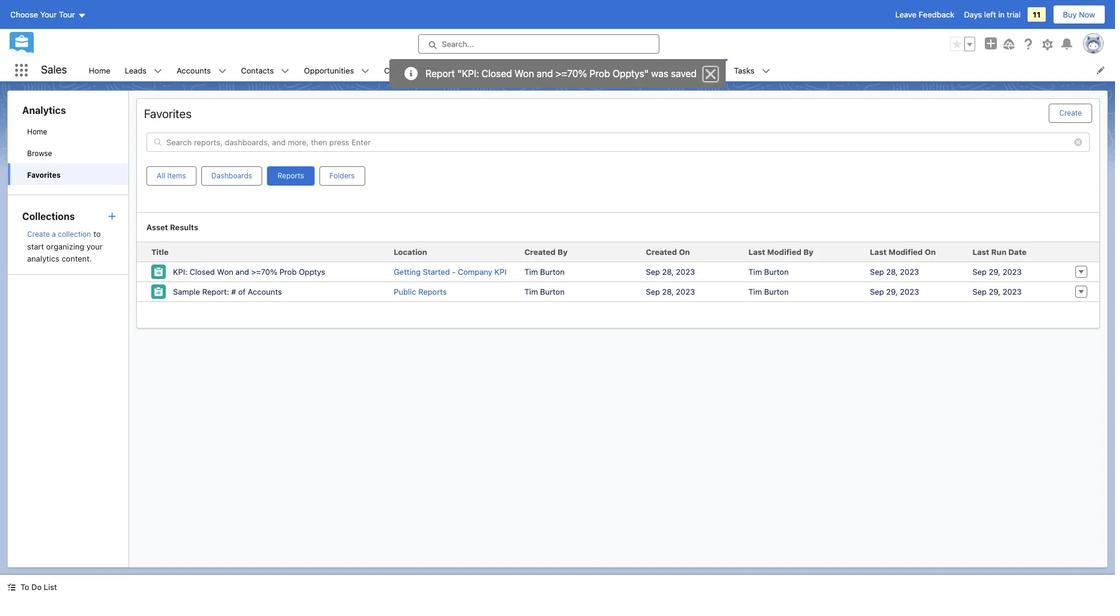 Task type: vqa. For each thing, say whether or not it's contained in the screenshot.
Web related to Web Company
no



Task type: describe. For each thing, give the bounding box(es) containing it.
saved
[[671, 68, 697, 79]]

leads link
[[118, 59, 154, 81]]

opportunities list item
[[297, 59, 377, 81]]

home
[[89, 65, 110, 75]]

text default image for tasks
[[762, 67, 770, 75]]

text default image inside to do list button
[[7, 583, 16, 592]]

list
[[44, 582, 57, 592]]

calendar list item
[[377, 59, 440, 81]]

analytics
[[686, 65, 720, 75]]

reports
[[571, 65, 600, 75]]

analytics link
[[679, 59, 727, 81]]

>=70%
[[556, 68, 587, 79]]

buy
[[1063, 10, 1077, 19]]

info alert dialog
[[390, 59, 726, 88]]

report
[[426, 68, 455, 79]]

do
[[31, 582, 42, 592]]

calendar link
[[377, 59, 424, 81]]

your
[[40, 10, 57, 19]]

leave feedback link
[[896, 10, 955, 19]]

reports link
[[564, 59, 607, 81]]

leads list item
[[118, 59, 169, 81]]

closed
[[482, 68, 512, 79]]

buy now
[[1063, 10, 1095, 19]]

was
[[652, 68, 669, 79]]

search... button
[[418, 34, 660, 54]]

text default image for contacts
[[281, 67, 290, 75]]

forecasts link
[[440, 59, 490, 81]]

tasks list item
[[727, 59, 778, 81]]

leads
[[125, 65, 147, 75]]

days left in trial
[[964, 10, 1021, 19]]

report "kpi: closed won and >=70% prob opptys" was saved
[[426, 68, 697, 79]]

opportunities
[[304, 65, 354, 75]]

to
[[20, 582, 29, 592]]

tasks
[[734, 65, 755, 75]]

quotes list item
[[623, 59, 679, 81]]

tasks link
[[727, 59, 762, 81]]

contacts list item
[[234, 59, 297, 81]]

opportunities link
[[297, 59, 361, 81]]

to do list button
[[0, 575, 64, 599]]

feedback
[[919, 10, 955, 19]]



Task type: locate. For each thing, give the bounding box(es) containing it.
now
[[1079, 10, 1095, 19]]

home link
[[82, 59, 118, 81]]

dashboards list item
[[490, 59, 564, 81]]

forecasts
[[447, 65, 483, 75]]

search...
[[442, 39, 474, 49]]

choose your tour button
[[10, 5, 87, 24]]

accounts link
[[169, 59, 218, 81]]

calendar
[[384, 65, 417, 75]]

text default image for leads
[[154, 67, 162, 75]]

quotes link
[[623, 59, 664, 81]]

accounts
[[177, 65, 211, 75]]

choose your tour
[[10, 10, 75, 19]]

leave
[[896, 10, 917, 19]]

won
[[515, 68, 534, 79]]

text default image right 'contacts'
[[281, 67, 290, 75]]

text default image inside tasks list item
[[762, 67, 770, 75]]

accounts list item
[[169, 59, 234, 81]]

11
[[1033, 10, 1041, 19]]

text default image right accounts
[[218, 67, 227, 75]]

list
[[82, 59, 1115, 81]]

quotes
[[630, 65, 656, 75]]

dashboards link
[[490, 59, 548, 81]]

reports list item
[[564, 59, 623, 81]]

buy now button
[[1053, 5, 1106, 24]]

in
[[999, 10, 1005, 19]]

opptys"
[[613, 68, 649, 79]]

trial
[[1007, 10, 1021, 19]]

text default image for accounts
[[218, 67, 227, 75]]

text default image left calendar
[[361, 67, 370, 75]]

text default image right leads on the top left of the page
[[154, 67, 162, 75]]

text default image for opportunities
[[361, 67, 370, 75]]

text default image inside contacts list item
[[281, 67, 290, 75]]

text default image
[[154, 67, 162, 75], [218, 67, 227, 75], [281, 67, 290, 75], [361, 67, 370, 75], [762, 67, 770, 75], [7, 583, 16, 592]]

text default image right tasks
[[762, 67, 770, 75]]

contacts
[[241, 65, 274, 75]]

text default image inside accounts list item
[[218, 67, 227, 75]]

dashboards
[[497, 65, 541, 75]]

days
[[964, 10, 982, 19]]

to do list
[[20, 582, 57, 592]]

prob
[[590, 68, 610, 79]]

contacts link
[[234, 59, 281, 81]]

"kpi:
[[458, 68, 479, 79]]

text default image inside leads list item
[[154, 67, 162, 75]]

text default image inside opportunities list item
[[361, 67, 370, 75]]

choose
[[10, 10, 38, 19]]

left
[[984, 10, 996, 19]]

group
[[950, 37, 976, 51]]

sales
[[41, 63, 67, 76]]

and
[[537, 68, 553, 79]]

text default image left to
[[7, 583, 16, 592]]

tour
[[59, 10, 75, 19]]

list containing home
[[82, 59, 1115, 81]]

leave feedback
[[896, 10, 955, 19]]



